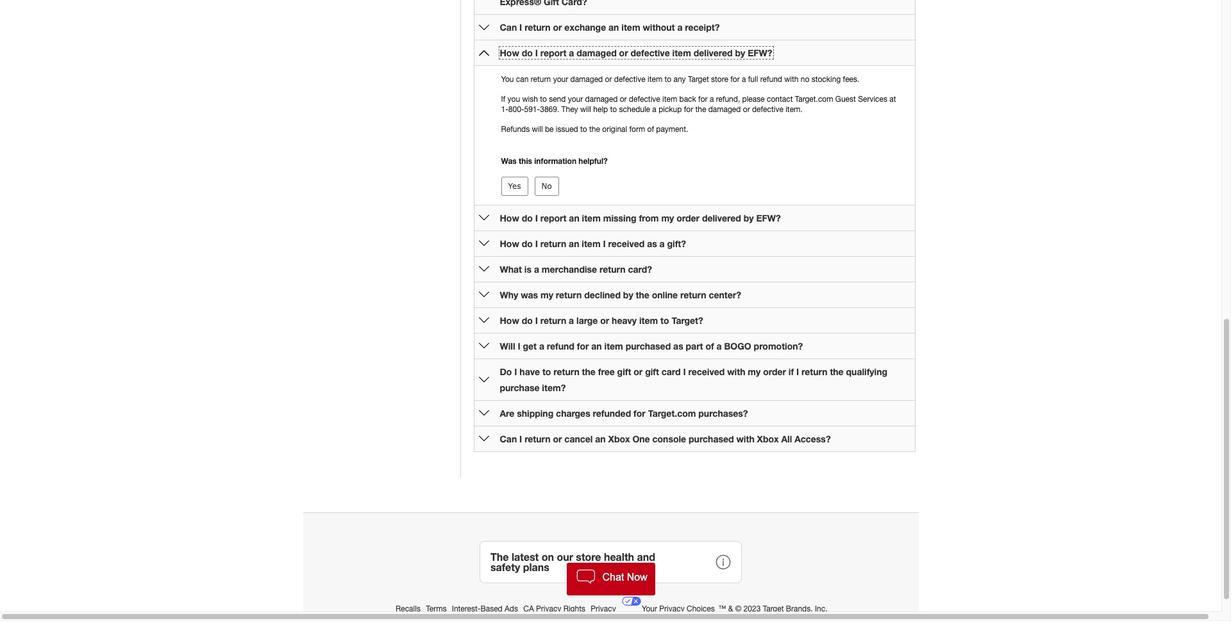 Task type: locate. For each thing, give the bounding box(es) containing it.
&
[[728, 605, 733, 614]]

0 vertical spatial of
[[647, 125, 654, 134]]

why was my return declined by the online return center? link
[[500, 290, 741, 301]]

0 vertical spatial delivered
[[694, 47, 733, 58]]

gift?
[[667, 238, 686, 249]]

0 horizontal spatial gift
[[617, 367, 631, 378]]

brands,
[[786, 605, 813, 614]]

as
[[647, 238, 657, 249], [673, 341, 683, 352]]

0 horizontal spatial purchased
[[626, 341, 671, 352]]

back
[[679, 95, 696, 104]]

gift right free
[[617, 367, 631, 378]]

purchased
[[626, 341, 671, 352], [689, 434, 734, 445]]

your up they
[[568, 95, 583, 104]]

4 circle arrow e image from the top
[[479, 316, 489, 326]]

cancel
[[564, 434, 593, 445]]

1 vertical spatial refund
[[547, 341, 574, 352]]

1 horizontal spatial purchased
[[689, 434, 734, 445]]

will i get a refund for an item purchased as part of a bogo promotion? link
[[500, 341, 803, 352]]

shipping
[[517, 408, 553, 419]]

1 vertical spatial can
[[500, 434, 517, 445]]

target
[[688, 75, 709, 84], [763, 605, 784, 614]]

1 circle arrow e image from the top
[[479, 239, 489, 249]]

do for how do i return a large or heavy item to target?
[[522, 315, 533, 326]]

item up pickup
[[662, 95, 677, 104]]

1 gift from the left
[[617, 367, 631, 378]]

i up the can
[[519, 22, 522, 33]]

defective up the schedule
[[629, 95, 660, 104]]

the left free
[[582, 367, 596, 378]]

you
[[501, 75, 514, 84]]

how do i return a large or heavy item to target? link
[[500, 315, 703, 326]]

a left bogo
[[717, 341, 722, 352]]

ads
[[505, 605, 518, 614]]

can down are
[[500, 434, 517, 445]]

the left online
[[636, 290, 649, 301]]

interest-
[[452, 605, 481, 614]]

0 vertical spatial received
[[608, 238, 645, 249]]

1 horizontal spatial received
[[688, 367, 725, 378]]

4 do from the top
[[522, 315, 533, 326]]

from
[[639, 213, 659, 224]]

privacy right rights
[[591, 605, 616, 614]]

refund right get
[[547, 341, 574, 352]]

report down exchange in the top of the page
[[540, 47, 566, 58]]

i up wish
[[535, 47, 538, 58]]

item.
[[786, 105, 803, 114]]

no
[[801, 75, 809, 84]]

received down part
[[688, 367, 725, 378]]

0 vertical spatial order
[[677, 213, 700, 224]]

the
[[491, 551, 509, 564]]

xbox left the all
[[757, 434, 779, 445]]

i up what is a merchandise return card? link
[[535, 238, 538, 249]]

return left large
[[540, 315, 566, 326]]

refund
[[760, 75, 782, 84], [547, 341, 574, 352]]

exchange
[[564, 22, 606, 33]]

my right "was"
[[541, 290, 553, 301]]

0 horizontal spatial privacy
[[536, 605, 561, 614]]

my inside do i have to return the free gift or gift card i received with my order if i return the qualifying purchase item?
[[748, 367, 761, 378]]

the
[[695, 105, 706, 114], [589, 125, 600, 134], [636, 290, 649, 301], [582, 367, 596, 378], [830, 367, 844, 378]]

target right 2023
[[763, 605, 784, 614]]

0 vertical spatial will
[[580, 105, 591, 114]]

privacy right the "your"
[[659, 605, 685, 614]]

to right have
[[542, 367, 551, 378]]

ca privacy rights link
[[523, 605, 588, 614]]

with down bogo
[[727, 367, 745, 378]]

heavy
[[612, 315, 637, 326]]

any
[[674, 75, 686, 84]]

a left refund,
[[710, 95, 714, 104]]

privacy
[[536, 605, 561, 614], [591, 605, 616, 614], [659, 605, 685, 614]]

with left no
[[784, 75, 799, 84]]

target.com down no
[[795, 95, 833, 104]]

how for how do i report an item missing from my order delivered by efw?
[[500, 213, 519, 224]]

how for how do i return a large or heavy item to target?
[[500, 315, 519, 326]]

1 vertical spatial target.com
[[648, 408, 696, 419]]

can up "you"
[[500, 22, 517, 33]]

received
[[608, 238, 645, 249], [688, 367, 725, 378]]

your up 'send' at the top
[[553, 75, 568, 84]]

0 vertical spatial my
[[661, 213, 674, 224]]

1 horizontal spatial order
[[763, 367, 786, 378]]

delivered
[[694, 47, 733, 58], [702, 213, 741, 224]]

report up how do i return an item i received as a gift? link
[[540, 213, 566, 224]]

1 horizontal spatial as
[[673, 341, 683, 352]]

1 do from the top
[[522, 47, 533, 58]]

item left any
[[648, 75, 662, 84]]

1 vertical spatial efw?
[[756, 213, 781, 224]]

1 vertical spatial my
[[541, 290, 553, 301]]

1 horizontal spatial xbox
[[757, 434, 779, 445]]

an
[[609, 22, 619, 33], [569, 213, 579, 224], [569, 238, 579, 249], [591, 341, 602, 352], [595, 434, 606, 445]]

circle arrow e image
[[479, 239, 489, 249], [479, 264, 489, 275], [479, 434, 489, 445]]

1 vertical spatial as
[[673, 341, 683, 352]]

your
[[642, 605, 657, 614]]

item up what is a merchandise return card?
[[582, 238, 601, 249]]

item up how do i report a damaged or defective item delivered by efw? link
[[622, 22, 640, 33]]

2 report from the top
[[540, 213, 566, 224]]

you can return your damaged or defective item to any target store for a full refund with no stocking fees.
[[501, 75, 859, 84]]

0 vertical spatial report
[[540, 47, 566, 58]]

2 xbox from the left
[[757, 434, 779, 445]]

gift left card on the bottom of page
[[645, 367, 659, 378]]

3 do from the top
[[522, 238, 533, 249]]

1 xbox from the left
[[608, 434, 630, 445]]

the inside if you wish to send your damaged or defective item back for a refund, please contact target.com guest services at 1-800-591-3869. they will help to schedule a pickup for the damaged or defective item.
[[695, 105, 706, 114]]

1 vertical spatial order
[[763, 367, 786, 378]]

my right from
[[661, 213, 674, 224]]

2 gift from the left
[[645, 367, 659, 378]]

will left be
[[532, 125, 543, 134]]

target.com
[[795, 95, 833, 104], [648, 408, 696, 419]]

as left part
[[673, 341, 683, 352]]

4 how from the top
[[500, 315, 519, 326]]

free
[[598, 367, 615, 378]]

item?
[[542, 383, 566, 394]]

receipt?
[[685, 22, 720, 33]]

will left 'help'
[[580, 105, 591, 114]]

circle arrow e image for why was my return declined by the online return center?
[[479, 290, 489, 300]]

3 circle arrow e image from the top
[[479, 434, 489, 445]]

circle arrow e image for will i get a refund for an item purchased as part of a bogo promotion?
[[479, 341, 489, 352]]

0 vertical spatial can
[[500, 22, 517, 33]]

store right our
[[576, 551, 601, 564]]

on
[[542, 551, 554, 564]]

as left 'gift?' on the top
[[647, 238, 657, 249]]

0 vertical spatial target.com
[[795, 95, 833, 104]]

how do i report a damaged or defective item delivered by efw? link
[[500, 47, 772, 58]]

1 how from the top
[[500, 47, 519, 58]]

recalls link
[[396, 605, 423, 614]]

i
[[519, 22, 522, 33], [535, 47, 538, 58], [535, 213, 538, 224], [535, 238, 538, 249], [603, 238, 606, 249], [535, 315, 538, 326], [518, 341, 520, 352], [514, 367, 517, 378], [683, 367, 686, 378], [796, 367, 799, 378], [519, 434, 522, 445]]

circle arrow e image for can i return or cancel an xbox one console purchased with xbox all access?
[[479, 434, 489, 445]]

large
[[576, 315, 598, 326]]

3 circle arrow e image from the top
[[479, 290, 489, 300]]

0 vertical spatial store
[[711, 75, 728, 84]]

i down missing
[[603, 238, 606, 249]]

the down back
[[695, 105, 706, 114]]

0 horizontal spatial of
[[647, 125, 654, 134]]

of
[[647, 125, 654, 134], [706, 341, 714, 352]]

or down can i return or exchange an item without a receipt?
[[619, 47, 628, 58]]

1 vertical spatial delivered
[[702, 213, 741, 224]]

2 circle arrow e image from the top
[[479, 264, 489, 275]]

i right if at the right bottom
[[796, 367, 799, 378]]

for
[[730, 75, 740, 84], [698, 95, 708, 104], [684, 105, 693, 114], [577, 341, 589, 352], [634, 408, 646, 419]]

1 vertical spatial report
[[540, 213, 566, 224]]

xbox left one
[[608, 434, 630, 445]]

1 can from the top
[[500, 22, 517, 33]]

for up one
[[634, 408, 646, 419]]

1 report from the top
[[540, 47, 566, 58]]

now
[[627, 573, 647, 584]]

1 vertical spatial store
[[576, 551, 601, 564]]

1 vertical spatial circle arrow e image
[[479, 264, 489, 275]]

1 vertical spatial your
[[568, 95, 583, 104]]

2 horizontal spatial privacy
[[659, 605, 685, 614]]

for down large
[[577, 341, 589, 352]]

©
[[735, 605, 741, 614]]

of right part
[[706, 341, 714, 352]]

or down will i get a refund for an item purchased as part of a bogo promotion? link
[[634, 367, 643, 378]]

store inside the latest on our store health and safety plans
[[576, 551, 601, 564]]

is
[[524, 264, 532, 275]]

1 vertical spatial with
[[727, 367, 745, 378]]

3 how from the top
[[500, 238, 519, 249]]

circle arrow e image
[[479, 22, 489, 32], [479, 213, 489, 223], [479, 290, 489, 300], [479, 316, 489, 326], [479, 341, 489, 352], [479, 375, 489, 385], [479, 409, 489, 419]]

my down bogo
[[748, 367, 761, 378]]

terms
[[426, 605, 447, 614]]

1 circle arrow e image from the top
[[479, 22, 489, 32]]

defective down how do i report a damaged or defective item delivered by efw? link
[[614, 75, 645, 84]]

privacy link
[[591, 605, 618, 614]]

2 do from the top
[[522, 213, 533, 224]]

report
[[540, 47, 566, 58], [540, 213, 566, 224]]

will i get a refund for an item purchased as part of a bogo promotion?
[[500, 341, 803, 352]]

for right back
[[698, 95, 708, 104]]

a down exchange in the top of the page
[[569, 47, 574, 58]]

1 horizontal spatial target
[[763, 605, 784, 614]]

7 circle arrow e image from the top
[[479, 409, 489, 419]]

do
[[500, 367, 512, 378]]

return down merchandise
[[556, 290, 582, 301]]

1 horizontal spatial of
[[706, 341, 714, 352]]

center?
[[709, 290, 741, 301]]

form
[[629, 125, 645, 134]]

can i return or exchange an item without a receipt? link
[[500, 22, 720, 33]]

1 horizontal spatial refund
[[760, 75, 782, 84]]

guest
[[835, 95, 856, 104]]

1 vertical spatial received
[[688, 367, 725, 378]]

safety
[[491, 562, 520, 574]]

of right "form"
[[647, 125, 654, 134]]

item up you can return your damaged or defective item to any target store for a full refund with no stocking fees.
[[672, 47, 691, 58]]

an up how do i return an item i received as a gift?
[[569, 213, 579, 224]]

None submit
[[501, 177, 528, 196], [534, 177, 559, 196], [501, 177, 528, 196], [534, 177, 559, 196]]

0 vertical spatial refund
[[760, 75, 782, 84]]

1 horizontal spatial gift
[[645, 367, 659, 378]]

defective down without
[[631, 47, 670, 58]]

0 vertical spatial purchased
[[626, 341, 671, 352]]

store up refund,
[[711, 75, 728, 84]]

received down missing
[[608, 238, 645, 249]]

target?
[[672, 315, 703, 326]]

0 vertical spatial your
[[553, 75, 568, 84]]

circle arrow e image for how do i return an item i received as a gift?
[[479, 239, 489, 249]]

0 horizontal spatial target
[[688, 75, 709, 84]]

2 vertical spatial circle arrow e image
[[479, 434, 489, 445]]

0 horizontal spatial received
[[608, 238, 645, 249]]

to left target?
[[660, 315, 669, 326]]

0 horizontal spatial xbox
[[608, 434, 630, 445]]

original
[[602, 125, 627, 134]]

purchased down purchases?
[[689, 434, 734, 445]]

target.com up console
[[648, 408, 696, 419]]

will inside if you wish to send your damaged or defective item back for a refund, please contact target.com guest services at 1-800-591-3869. they will help to schedule a pickup for the damaged or defective item.
[[580, 105, 591, 114]]

1 horizontal spatial store
[[711, 75, 728, 84]]

can i return or cancel an xbox one console purchased with xbox all access? link
[[500, 434, 831, 445]]

1 vertical spatial will
[[532, 125, 543, 134]]

can for can i return or cancel an xbox one console purchased with xbox all access?
[[500, 434, 517, 445]]

how
[[500, 47, 519, 58], [500, 213, 519, 224], [500, 238, 519, 249], [500, 315, 519, 326]]

0 vertical spatial target
[[688, 75, 709, 84]]

2 circle arrow e image from the top
[[479, 213, 489, 223]]

order
[[677, 213, 700, 224], [763, 367, 786, 378]]

and
[[637, 551, 655, 564]]

2 vertical spatial my
[[748, 367, 761, 378]]

1 horizontal spatial my
[[661, 213, 674, 224]]

a right the is
[[534, 264, 539, 275]]

0 horizontal spatial as
[[647, 238, 657, 249]]

2 horizontal spatial my
[[748, 367, 761, 378]]

privacy right ca
[[536, 605, 561, 614]]

with
[[784, 75, 799, 84], [727, 367, 745, 378], [736, 434, 754, 445]]

purchased up card on the bottom of page
[[626, 341, 671, 352]]

6 circle arrow e image from the top
[[479, 375, 489, 385]]

5 circle arrow e image from the top
[[479, 341, 489, 352]]

0 horizontal spatial order
[[677, 213, 700, 224]]

do i have to return the free gift or gift card i received with my order if i return the qualifying purchase item?
[[500, 367, 887, 394]]

target right any
[[688, 75, 709, 84]]

order up 'gift?' on the top
[[677, 213, 700, 224]]

wish
[[522, 95, 538, 104]]

1 horizontal spatial will
[[580, 105, 591, 114]]

your
[[553, 75, 568, 84], [568, 95, 583, 104]]

your privacy choices link
[[621, 592, 717, 614]]

2 can from the top
[[500, 434, 517, 445]]

are
[[500, 408, 514, 419]]

order left if at the right bottom
[[763, 367, 786, 378]]

0 horizontal spatial store
[[576, 551, 601, 564]]

item up how do i return an item i received as a gift?
[[582, 213, 601, 224]]

2 privacy from the left
[[591, 605, 616, 614]]

1 horizontal spatial target.com
[[795, 95, 833, 104]]

0 vertical spatial with
[[784, 75, 799, 84]]

2 how from the top
[[500, 213, 519, 224]]

defective
[[631, 47, 670, 58], [614, 75, 645, 84], [629, 95, 660, 104], [752, 105, 783, 114]]

to up the 3869.
[[540, 95, 547, 104]]

they
[[561, 105, 578, 114]]

contact
[[767, 95, 793, 104]]

with down purchases?
[[736, 434, 754, 445]]

will
[[500, 341, 515, 352]]

choices
[[687, 605, 715, 614]]

0 vertical spatial circle arrow e image
[[479, 239, 489, 249]]

the latest on our store health and safety plans link
[[480, 542, 742, 584]]

1 horizontal spatial privacy
[[591, 605, 616, 614]]



Task type: describe. For each thing, give the bounding box(es) containing it.
based
[[481, 605, 503, 614]]

an right exchange in the top of the page
[[609, 22, 619, 33]]

to left any
[[665, 75, 671, 84]]

1 vertical spatial by
[[744, 213, 754, 224]]

declined
[[584, 290, 621, 301]]

report for a
[[540, 47, 566, 58]]

ca
[[523, 605, 534, 614]]

0 horizontal spatial refund
[[547, 341, 574, 352]]

recalls terms interest-based ads ca privacy rights privacy
[[396, 605, 618, 614]]

circle arrow e image for what is a merchandise return card?
[[479, 264, 489, 275]]

or up the schedule
[[620, 95, 627, 104]]

send
[[549, 95, 566, 104]]

return up "why was my return declined by the online return center?"
[[600, 264, 625, 275]]

help
[[593, 105, 608, 114]]

a left pickup
[[652, 105, 656, 114]]

i right card on the bottom of page
[[683, 367, 686, 378]]

full
[[748, 75, 758, 84]]

schedule
[[619, 105, 650, 114]]

received inside do i have to return the free gift or gift card i received with my order if i return the qualifying purchase item?
[[688, 367, 725, 378]]

do for how do i report an item missing from my order delivered by efw?
[[522, 213, 533, 224]]

are shipping charges refunded for target.com purchases?
[[500, 408, 748, 419]]

or right large
[[600, 315, 609, 326]]

card?
[[628, 264, 652, 275]]

591-
[[524, 105, 540, 114]]

how do i return an item i received as a gift? link
[[500, 238, 686, 249]]

or up 'help'
[[605, 75, 612, 84]]

3 privacy from the left
[[659, 605, 685, 614]]

i right do
[[514, 367, 517, 378]]

rights
[[563, 605, 585, 614]]

i down 'shipping'
[[519, 434, 522, 445]]

1 vertical spatial target
[[763, 605, 784, 614]]

are shipping charges refunded for target.com purchases? link
[[500, 408, 748, 419]]

an right cancel
[[595, 434, 606, 445]]

circle arrow s image
[[479, 48, 489, 58]]

return right if at the right bottom
[[801, 367, 827, 378]]

an down how do i return a large or heavy item to target?
[[591, 341, 602, 352]]

card
[[662, 367, 681, 378]]

a right get
[[539, 341, 544, 352]]

refund,
[[716, 95, 740, 104]]

at
[[889, 95, 896, 104]]

stocking
[[812, 75, 841, 84]]

a left large
[[569, 315, 574, 326]]

0 vertical spatial efw?
[[748, 47, 772, 58]]

to right issued
[[580, 125, 587, 134]]

can for can i return or exchange an item without a receipt?
[[500, 22, 517, 33]]

™ & © 2023 target brands, inc.
[[719, 605, 827, 614]]

circle arrow e image for are shipping charges refunded for target.com purchases?
[[479, 409, 489, 419]]

circle arrow e image for how do i return a large or heavy item to target?
[[479, 316, 489, 326]]

the left original
[[589, 125, 600, 134]]

to right 'help'
[[610, 105, 617, 114]]

0 horizontal spatial will
[[532, 125, 543, 134]]

qualifying
[[846, 367, 887, 378]]

do for how do i return an item i received as a gift?
[[522, 238, 533, 249]]

promotion?
[[754, 341, 803, 352]]

chat now
[[602, 573, 647, 584]]

was
[[521, 290, 538, 301]]

issued
[[556, 125, 578, 134]]

how do i return an item i received as a gift?
[[500, 238, 686, 249]]

an up what is a merchandise return card?
[[569, 238, 579, 249]]

chat now button
[[566, 564, 655, 596]]

item right heavy
[[639, 315, 658, 326]]

chat now link
[[566, 564, 655, 596]]

if you wish to send your damaged or defective item back for a refund, please contact target.com guest services at 1-800-591-3869. they will help to schedule a pickup for the damaged or defective item.
[[501, 95, 896, 114]]

a left 'gift?' on the top
[[660, 238, 665, 249]]

™
[[719, 605, 726, 614]]

get
[[523, 341, 537, 352]]

charges
[[556, 408, 590, 419]]

report for an
[[540, 213, 566, 224]]

online
[[652, 290, 678, 301]]

or down please
[[743, 105, 750, 114]]

what
[[500, 264, 522, 275]]

i left get
[[518, 341, 520, 352]]

refunded
[[593, 408, 631, 419]]

refunds
[[501, 125, 530, 134]]

a left full
[[742, 75, 746, 84]]

1-
[[501, 105, 508, 114]]

item inside if you wish to send your damaged or defective item back for a refund, please contact target.com guest services at 1-800-591-3869. they will help to schedule a pickup for the damaged or defective item.
[[662, 95, 677, 104]]

access?
[[795, 434, 831, 445]]

how for how do i return an item i received as a gift?
[[500, 238, 519, 249]]

why was my return declined by the online return center?
[[500, 290, 741, 301]]

return up item?
[[554, 367, 579, 378]]

or left exchange in the top of the page
[[553, 22, 562, 33]]

inc.
[[815, 605, 827, 614]]

circle arrow e image for can i return or exchange an item without a receipt?
[[479, 22, 489, 32]]

how do i report a damaged or defective item delivered by efw?
[[500, 47, 772, 58]]

interest-based ads link
[[452, 605, 520, 614]]

all
[[781, 434, 792, 445]]

3869.
[[540, 105, 559, 114]]

purchases?
[[698, 408, 748, 419]]

1 privacy from the left
[[536, 605, 561, 614]]

the left qualifying at right
[[830, 367, 844, 378]]

recalls
[[396, 605, 421, 614]]

a right without
[[677, 22, 682, 33]]

defective down the contact
[[752, 105, 783, 114]]

with inside do i have to return the free gift or gift card i received with my order if i return the qualifying purchase item?
[[727, 367, 745, 378]]

services
[[858, 95, 887, 104]]

1 vertical spatial purchased
[[689, 434, 734, 445]]

how do i report an item missing from my order delivered by efw?
[[500, 213, 781, 224]]

for down back
[[684, 105, 693, 114]]

be
[[545, 125, 554, 134]]

can i return or exchange an item without a receipt?
[[500, 22, 720, 33]]

if
[[789, 367, 794, 378]]

i down was this information helpful?
[[535, 213, 538, 224]]

can i return or cancel an xbox one console purchased with xbox all access?
[[500, 434, 831, 445]]

your inside if you wish to send your damaged or defective item back for a refund, please contact target.com guest services at 1-800-591-3869. they will help to schedule a pickup for the damaged or defective item.
[[568, 95, 583, 104]]

do for how do i report a damaged or defective item delivered by efw?
[[522, 47, 533, 58]]

what is a merchandise return card? link
[[500, 264, 652, 275]]

return left exchange in the top of the page
[[525, 22, 551, 33]]

target.com inside if you wish to send your damaged or defective item back for a refund, please contact target.com guest services at 1-800-591-3869. they will help to schedule a pickup for the damaged or defective item.
[[795, 95, 833, 104]]

to inside do i have to return the free gift or gift card i received with my order if i return the qualifying purchase item?
[[542, 367, 551, 378]]

0 horizontal spatial my
[[541, 290, 553, 301]]

our
[[557, 551, 573, 564]]

refunds will be issued to the original form of payment.
[[501, 125, 690, 134]]

if
[[501, 95, 505, 104]]

health
[[604, 551, 634, 564]]

part
[[686, 341, 703, 352]]

i up get
[[535, 315, 538, 326]]

you
[[507, 95, 520, 104]]

terms link
[[426, 605, 449, 614]]

2 vertical spatial by
[[623, 290, 633, 301]]

missing
[[603, 213, 636, 224]]

or inside do i have to return the free gift or gift card i received with my order if i return the qualifying purchase item?
[[634, 367, 643, 378]]

what is a merchandise return card?
[[500, 264, 652, 275]]

circle arrow e image for do i have to return the free gift or gift card i received with my order if i return the qualifying purchase item?
[[479, 375, 489, 385]]

pickup
[[659, 105, 682, 114]]

0 vertical spatial by
[[735, 47, 745, 58]]

information
[[534, 156, 576, 166]]

order inside do i have to return the free gift or gift card i received with my order if i return the qualifying purchase item?
[[763, 367, 786, 378]]

item up free
[[604, 341, 623, 352]]

return up merchandise
[[540, 238, 566, 249]]

fees.
[[843, 75, 859, 84]]

logo image
[[621, 592, 642, 612]]

0 vertical spatial as
[[647, 238, 657, 249]]

console
[[652, 434, 686, 445]]

2 vertical spatial with
[[736, 434, 754, 445]]

1 vertical spatial of
[[706, 341, 714, 352]]

helpful?
[[579, 156, 608, 166]]

purchase
[[500, 383, 540, 394]]

for left full
[[730, 75, 740, 84]]

how for how do i report a damaged or defective item delivered by efw?
[[500, 47, 519, 58]]

return down 'shipping'
[[525, 434, 551, 445]]

or left cancel
[[553, 434, 562, 445]]

return up target?
[[680, 290, 706, 301]]

how do i report an item missing from my order delivered by efw? link
[[500, 213, 781, 224]]

why
[[500, 290, 518, 301]]

return right the can
[[531, 75, 551, 84]]

your privacy choices
[[642, 605, 715, 614]]

0 horizontal spatial target.com
[[648, 408, 696, 419]]

circle arrow e image for how do i report an item missing from my order delivered by efw?
[[479, 213, 489, 223]]

do i have to return the free gift or gift card i received with my order if i return the qualifying purchase item? link
[[500, 367, 887, 394]]



Task type: vqa. For each thing, say whether or not it's contained in the screenshot.
3
no



